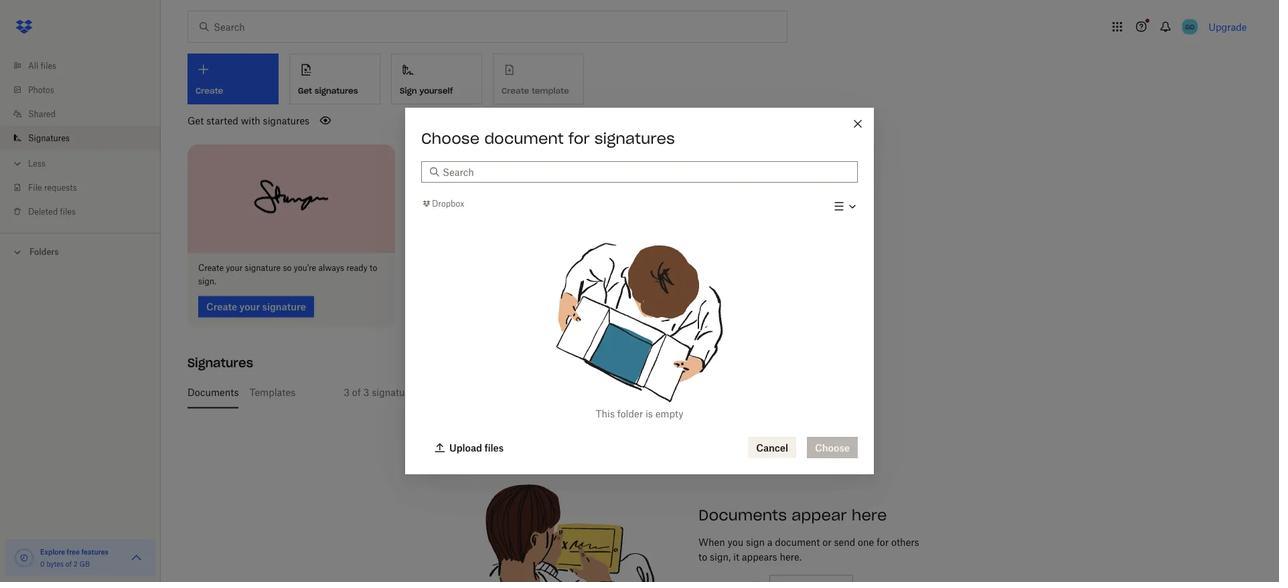 Task type: vqa. For each thing, say whether or not it's contained in the screenshot.
is
yes



Task type: describe. For each thing, give the bounding box(es) containing it.
a
[[768, 537, 773, 549]]

file requests
[[28, 183, 77, 193]]

this
[[596, 408, 615, 420]]

get signatures button
[[289, 54, 381, 105]]

this folder is empty
[[596, 408, 684, 420]]

so
[[283, 263, 292, 273]]

documents for documents appear here
[[699, 506, 787, 525]]

files for all files
[[41, 61, 56, 71]]

document inside when you sign a document or send one for others to sign, it appears here.
[[776, 537, 820, 549]]

signatures link
[[11, 126, 161, 150]]

here
[[852, 506, 887, 525]]

dropbox image
[[11, 13, 38, 40]]

choose
[[421, 129, 480, 148]]

photos link
[[11, 78, 161, 102]]

with
[[241, 115, 261, 126]]

files for deleted files
[[60, 207, 76, 217]]

get signatures
[[298, 86, 358, 96]]

dropbox
[[432, 199, 465, 209]]

signatures inside "get signatures" button
[[315, 86, 358, 96]]

appear
[[792, 506, 847, 525]]

get started with signatures
[[188, 115, 310, 126]]

files for upload files
[[485, 443, 504, 454]]

all
[[28, 61, 38, 71]]

0
[[40, 561, 45, 569]]

of inside tab list
[[352, 387, 361, 399]]

upload
[[450, 443, 482, 454]]

quota usage element
[[13, 548, 35, 570]]

get for get started with signatures
[[188, 115, 204, 126]]

templates
[[250, 387, 296, 399]]

templates tab
[[250, 377, 296, 409]]

documents for documents
[[188, 387, 239, 399]]

sign yourself
[[400, 86, 453, 96]]

signature inside 'create your signature so you're always ready to sign.'
[[245, 263, 281, 273]]

list containing all files
[[0, 46, 161, 233]]

this
[[474, 387, 491, 399]]

documents appear here
[[699, 506, 887, 525]]

documents tab
[[188, 377, 239, 409]]

signatures inside list item
[[28, 133, 70, 143]]

1 3 from the left
[[344, 387, 350, 399]]

2 3 from the left
[[364, 387, 369, 399]]

sign yourself button
[[391, 54, 482, 105]]

document inside the choose document for signatures dialog
[[485, 129, 564, 148]]

1 vertical spatial signature
[[372, 387, 414, 399]]

deleted files
[[28, 207, 76, 217]]

folder
[[618, 408, 643, 420]]

unlimited.
[[612, 387, 657, 399]]

sign
[[746, 537, 765, 549]]

here.
[[780, 552, 802, 564]]

signatures list item
[[0, 126, 161, 150]]

for inside when you sign a document or send one for others to sign, it appears here.
[[877, 537, 889, 549]]

upload files
[[450, 443, 504, 454]]

to inside 'create your signature so you're always ready to sign.'
[[370, 263, 377, 273]]

less
[[28, 158, 46, 169]]

left
[[457, 387, 472, 399]]

create
[[198, 263, 224, 273]]

deleted
[[28, 207, 58, 217]]

it
[[734, 552, 740, 564]]

for inside dialog
[[569, 129, 590, 148]]

cancel button
[[749, 438, 797, 459]]

when you sign a document or send one for others to sign, it appears here.
[[699, 537, 920, 564]]

one
[[858, 537, 875, 549]]



Task type: locate. For each thing, give the bounding box(es) containing it.
tab list containing documents
[[188, 377, 1242, 409]]

folders button
[[0, 242, 161, 262]]

files right deleted
[[60, 207, 76, 217]]

or
[[823, 537, 832, 549]]

1 horizontal spatial signatures
[[315, 86, 358, 96]]

documents inside tab list
[[188, 387, 239, 399]]

1 horizontal spatial documents
[[699, 506, 787, 525]]

send
[[835, 537, 856, 549]]

0 vertical spatial for
[[569, 129, 590, 148]]

0 vertical spatial signatures
[[315, 86, 358, 96]]

0 vertical spatial requests
[[44, 183, 77, 193]]

of
[[352, 387, 361, 399], [66, 561, 72, 569]]

less image
[[11, 157, 24, 171]]

1 horizontal spatial is
[[646, 408, 653, 420]]

2 vertical spatial signatures
[[595, 129, 675, 148]]

requests right file
[[44, 183, 77, 193]]

1 horizontal spatial requests
[[416, 387, 455, 399]]

list
[[0, 46, 161, 233]]

gb
[[79, 561, 90, 569]]

others
[[892, 537, 920, 549]]

1 horizontal spatial files
[[60, 207, 76, 217]]

2 vertical spatial files
[[485, 443, 504, 454]]

files right the upload
[[485, 443, 504, 454]]

1 vertical spatial for
[[877, 537, 889, 549]]

signature
[[245, 263, 281, 273], [372, 387, 414, 399]]

0 vertical spatial files
[[41, 61, 56, 71]]

sign
[[400, 86, 417, 96]]

photos
[[28, 85, 54, 95]]

1 vertical spatial requests
[[416, 387, 455, 399]]

0 vertical spatial signature
[[245, 263, 281, 273]]

all files
[[28, 61, 56, 71]]

always
[[319, 263, 344, 273]]

0 horizontal spatial is
[[602, 387, 610, 399]]

signatures up documents tab
[[188, 356, 253, 371]]

folders
[[29, 247, 59, 257]]

1 vertical spatial files
[[60, 207, 76, 217]]

1 horizontal spatial signature
[[372, 387, 414, 399]]

appears
[[742, 552, 778, 564]]

requests
[[44, 183, 77, 193], [416, 387, 455, 399]]

is right folder
[[646, 408, 653, 420]]

upgrade link
[[1209, 21, 1248, 32]]

0 vertical spatial yourself
[[420, 86, 453, 96]]

ready
[[347, 263, 368, 273]]

deleted files link
[[11, 200, 161, 224]]

signatures inside the choose document for signatures dialog
[[595, 129, 675, 148]]

0 horizontal spatial signatures
[[28, 133, 70, 143]]

2 horizontal spatial files
[[485, 443, 504, 454]]

get inside button
[[298, 86, 312, 96]]

1 horizontal spatial yourself
[[564, 387, 600, 399]]

cancel
[[757, 443, 789, 454]]

you
[[728, 537, 744, 549]]

month.
[[493, 387, 524, 399]]

is inside tab list
[[602, 387, 610, 399]]

1 vertical spatial is
[[646, 408, 653, 420]]

0 horizontal spatial to
[[370, 263, 377, 273]]

tab list
[[188, 377, 1242, 409]]

to
[[370, 263, 377, 273], [699, 552, 708, 564]]

signatures for choose document for signatures
[[595, 129, 675, 148]]

0 horizontal spatial document
[[485, 129, 564, 148]]

0 horizontal spatial documents
[[188, 387, 239, 399]]

1 vertical spatial signatures
[[263, 115, 310, 126]]

0 vertical spatial to
[[370, 263, 377, 273]]

get for get signatures
[[298, 86, 312, 96]]

Search text field
[[443, 165, 850, 180]]

requests left left
[[416, 387, 455, 399]]

1 vertical spatial document
[[776, 537, 820, 549]]

1 horizontal spatial to
[[699, 552, 708, 564]]

yourself right sign
[[420, 86, 453, 96]]

signatures
[[28, 133, 70, 143], [188, 356, 253, 371]]

0 vertical spatial documents
[[188, 387, 239, 399]]

files
[[41, 61, 56, 71], [60, 207, 76, 217], [485, 443, 504, 454]]

0 horizontal spatial files
[[41, 61, 56, 71]]

is
[[602, 387, 610, 399], [646, 408, 653, 420]]

0 horizontal spatial of
[[66, 561, 72, 569]]

2 horizontal spatial signatures
[[595, 129, 675, 148]]

file requests link
[[11, 176, 161, 200]]

2
[[74, 561, 78, 569]]

explore free features 0 bytes of 2 gb
[[40, 548, 108, 569]]

file
[[28, 183, 42, 193]]

is up the this on the left of the page
[[602, 387, 610, 399]]

1 vertical spatial to
[[699, 552, 708, 564]]

started
[[207, 115, 238, 126]]

0 horizontal spatial signatures
[[263, 115, 310, 126]]

files right all
[[41, 61, 56, 71]]

3
[[344, 387, 350, 399], [364, 387, 369, 399]]

get
[[298, 86, 312, 96], [188, 115, 204, 126]]

to inside when you sign a document or send one for others to sign, it appears here.
[[699, 552, 708, 564]]

0 horizontal spatial get
[[188, 115, 204, 126]]

for
[[569, 129, 590, 148], [877, 537, 889, 549]]

upload files button
[[427, 438, 512, 459]]

0 horizontal spatial for
[[569, 129, 590, 148]]

get left started
[[188, 115, 204, 126]]

shared link
[[11, 102, 161, 126]]

0 vertical spatial of
[[352, 387, 361, 399]]

1 horizontal spatial document
[[776, 537, 820, 549]]

you're
[[294, 263, 316, 273]]

3 of 3 signature requests left this month. signing yourself is unlimited.
[[344, 387, 657, 399]]

signatures down shared
[[28, 133, 70, 143]]

features
[[81, 548, 108, 557]]

1 horizontal spatial signatures
[[188, 356, 253, 371]]

explore
[[40, 548, 65, 557]]

yourself inside tab list
[[564, 387, 600, 399]]

0 horizontal spatial 3
[[344, 387, 350, 399]]

1 vertical spatial yourself
[[564, 387, 600, 399]]

yourself inside "button"
[[420, 86, 453, 96]]

signatures for get started with signatures
[[263, 115, 310, 126]]

1 horizontal spatial get
[[298, 86, 312, 96]]

bytes
[[47, 561, 64, 569]]

documents up you at the right of the page
[[699, 506, 787, 525]]

empty
[[656, 408, 684, 420]]

1 vertical spatial of
[[66, 561, 72, 569]]

choose document for signatures dialog
[[405, 108, 874, 475]]

sign.
[[198, 277, 216, 287]]

0 vertical spatial get
[[298, 86, 312, 96]]

signing
[[527, 387, 562, 399]]

yourself up the this on the left of the page
[[564, 387, 600, 399]]

1 horizontal spatial 3
[[364, 387, 369, 399]]

1 vertical spatial signatures
[[188, 356, 253, 371]]

requests inside list
[[44, 183, 77, 193]]

1 vertical spatial documents
[[699, 506, 787, 525]]

signatures
[[315, 86, 358, 96], [263, 115, 310, 126], [595, 129, 675, 148]]

get up get started with signatures
[[298, 86, 312, 96]]

your
[[226, 263, 243, 273]]

0 horizontal spatial yourself
[[420, 86, 453, 96]]

0 horizontal spatial signature
[[245, 263, 281, 273]]

all files link
[[11, 54, 161, 78]]

requests inside tab list
[[416, 387, 455, 399]]

files inside button
[[485, 443, 504, 454]]

shared
[[28, 109, 56, 119]]

to right ready
[[370, 263, 377, 273]]

to down when
[[699, 552, 708, 564]]

sign,
[[710, 552, 731, 564]]

yourself
[[420, 86, 453, 96], [564, 387, 600, 399]]

documents left templates
[[188, 387, 239, 399]]

create your signature so you're always ready to sign.
[[198, 263, 377, 287]]

when
[[699, 537, 725, 549]]

free
[[67, 548, 80, 557]]

document
[[485, 129, 564, 148], [776, 537, 820, 549]]

choose document for signatures
[[421, 129, 675, 148]]

0 horizontal spatial requests
[[44, 183, 77, 193]]

dropbox link
[[421, 197, 465, 211]]

0 vertical spatial signatures
[[28, 133, 70, 143]]

1 vertical spatial get
[[188, 115, 204, 126]]

0 vertical spatial is
[[602, 387, 610, 399]]

documents
[[188, 387, 239, 399], [699, 506, 787, 525]]

1 horizontal spatial of
[[352, 387, 361, 399]]

upgrade
[[1209, 21, 1248, 32]]

0 vertical spatial document
[[485, 129, 564, 148]]

is inside the choose document for signatures dialog
[[646, 408, 653, 420]]

1 horizontal spatial for
[[877, 537, 889, 549]]

of inside explore free features 0 bytes of 2 gb
[[66, 561, 72, 569]]



